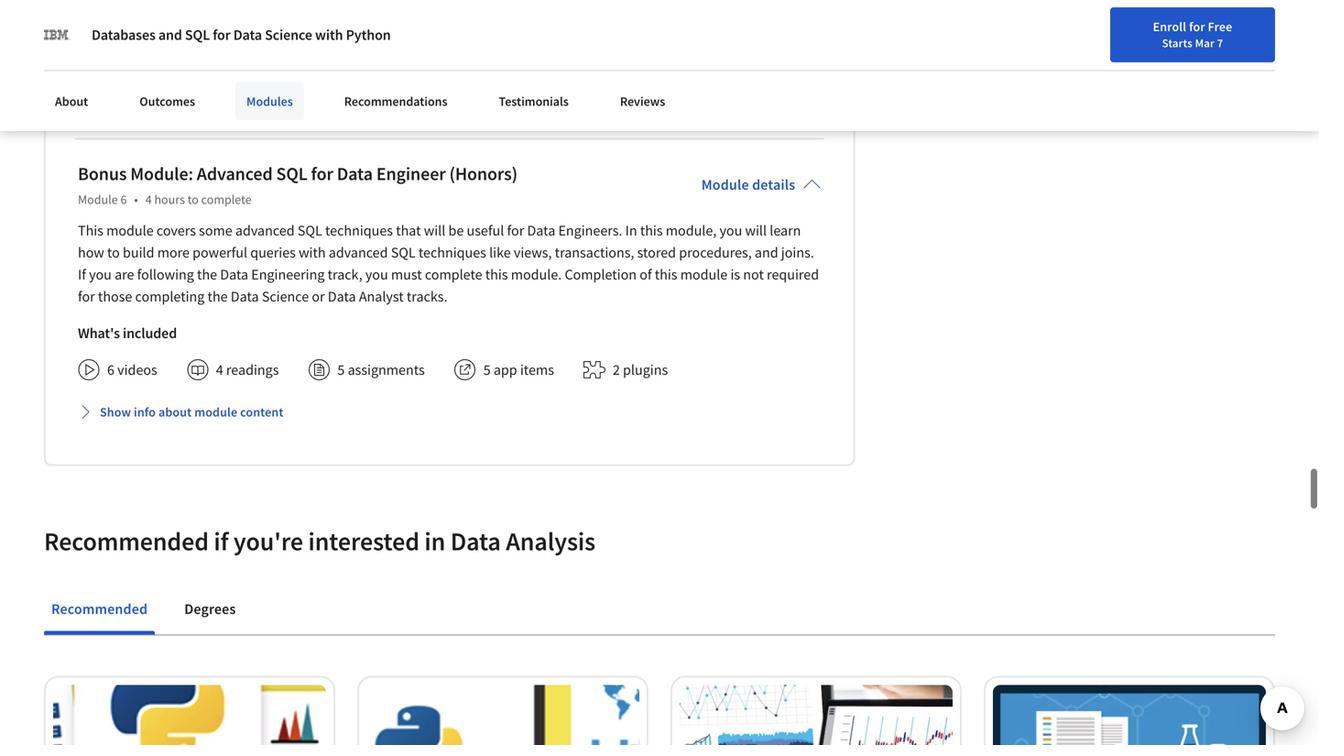 Task type: vqa. For each thing, say whether or not it's contained in the screenshot.
the right Free
yes



Task type: describe. For each thing, give the bounding box(es) containing it.
show info about module content button
[[71, 395, 291, 428]]

useful
[[467, 221, 504, 239]]

log in
[[1190, 21, 1223, 38]]

engineer
[[377, 162, 446, 185]]

required
[[767, 265, 819, 283]]

covers
[[157, 221, 196, 239]]

this
[[78, 221, 103, 239]]

data right in
[[451, 525, 501, 557]]

for inside enroll for free starts mar 7
[[1190, 18, 1206, 35]]

testimonials link
[[488, 82, 580, 120]]

real
[[344, 41, 370, 60]]

joins.
[[782, 243, 815, 261]]

0 horizontal spatial you
[[89, 265, 112, 283]]

7
[[1218, 36, 1224, 50]]

career
[[1137, 21, 1172, 38]]

join for free
[[1239, 23, 1309, 40]]

1 vertical spatial advanced
[[329, 243, 388, 261]]

module:
[[130, 162, 193, 185]]

5 assignments
[[338, 360, 425, 379]]

what's included
[[78, 324, 177, 342]]

testimonials
[[499, 93, 569, 110]]

analyst
[[359, 287, 404, 305]]

complete inside this module covers some advanced sql techniques that will be useful for data engineers. in this module, you will learn how to build more powerful queries with advanced sql techniques like views, transactions, stored procedures, and joins. if you are following the data engineering track, you must complete this module. completion of this module is not required for those completing the data science or data analyst tracks.
[[425, 265, 483, 283]]

those
[[98, 287, 132, 305]]

stored
[[638, 243, 676, 261]]

1 will from the left
[[424, 221, 446, 239]]

(optional)hands-on lab: practice querying real world datasets
[[78, 41, 465, 60]]

free for enroll for free starts mar 7
[[1209, 18, 1233, 35]]

app
[[494, 360, 518, 379]]

in inside this module covers some advanced sql techniques that will be useful for data engineers. in this module, you will learn how to build more powerful queries with advanced sql techniques like views, transactions, stored procedures, and joins. if you are following the data engineering track, you must complete this module. completion of this module is not required for those completing the data science or data analyst tracks.
[[626, 221, 638, 239]]

final assignment: database querying using sqlite
[[78, 78, 385, 96]]

assignment:
[[111, 78, 187, 96]]

or
[[312, 287, 325, 305]]

for down if
[[78, 287, 95, 305]]

data inside bonus module: advanced sql for data engineer (honors) module 6 • 4 hours to complete
[[337, 162, 373, 185]]

data down engineering on the top left
[[231, 287, 259, 305]]

bonus module: advanced sql for data engineer (honors) module 6 • 4 hours to complete
[[78, 162, 518, 207]]

4 readings
[[216, 360, 279, 379]]

transactions,
[[555, 243, 635, 261]]

join
[[1239, 23, 1263, 40]]

this down the like
[[486, 265, 508, 283]]

(optional)hands-
[[78, 41, 184, 60]]

5 for 5 assignments
[[338, 360, 345, 379]]

analysis
[[506, 525, 596, 557]]

show
[[100, 404, 131, 420]]

0 horizontal spatial and
[[158, 26, 182, 44]]

practice
[[232, 41, 281, 60]]

recommended button
[[44, 587, 155, 631]]

bonus
[[78, 162, 127, 185]]

sql inside bonus module: advanced sql for data engineer (honors) module 6 • 4 hours to complete
[[276, 162, 308, 185]]

for right on
[[213, 26, 231, 44]]

details
[[753, 175, 796, 194]]

modules
[[247, 93, 293, 110]]

not
[[744, 265, 764, 283]]

if
[[78, 265, 86, 283]]

about link
[[44, 82, 99, 120]]

module,
[[666, 221, 717, 239]]

for up the like
[[507, 221, 525, 239]]

6 videos
[[107, 360, 157, 379]]

sqlite
[[345, 78, 385, 96]]

about
[[55, 93, 88, 110]]

module details
[[702, 175, 796, 194]]

find your new career
[[1057, 21, 1172, 38]]

to inside this module covers some advanced sql techniques that will be useful for data engineers. in this module, you will learn how to build more powerful queries with advanced sql techniques like views, transactions, stored procedures, and joins. if you are following the data engineering track, you must complete this module. completion of this module is not required for those completing the data science or data analyst tracks.
[[107, 243, 120, 261]]

new
[[1110, 21, 1134, 38]]

sql up must
[[391, 243, 416, 261]]

show info about module content
[[100, 404, 284, 420]]

this up stored
[[640, 221, 663, 239]]

2 horizontal spatial module
[[681, 265, 728, 283]]

your
[[1083, 21, 1107, 38]]

hours
[[154, 191, 185, 207]]

readings
[[226, 360, 279, 379]]

reviews
[[620, 93, 666, 110]]

with inside this module covers some advanced sql techniques that will be useful for data engineers. in this module, you will learn how to build more powerful queries with advanced sql techniques like views, transactions, stored procedures, and joins. if you are following the data engineering track, you must complete this module. completion of this module is not required for those completing the data science or data analyst tracks.
[[299, 243, 326, 261]]

0 vertical spatial querying
[[284, 41, 341, 60]]

1 vertical spatial the
[[208, 287, 228, 305]]

0 vertical spatial science
[[265, 26, 312, 44]]

data up views,
[[527, 221, 556, 239]]

join for free link
[[1234, 14, 1314, 49]]

30 minutes
[[404, 78, 472, 96]]

0 vertical spatial with
[[315, 26, 343, 44]]

you're
[[234, 525, 303, 557]]

1 horizontal spatial techniques
[[419, 243, 487, 261]]

must
[[391, 265, 422, 283]]

videos
[[117, 360, 157, 379]]

reviews link
[[609, 82, 677, 120]]

plugins
[[623, 360, 668, 379]]

be
[[449, 221, 464, 239]]

recommended if you're interested in data analysis
[[44, 525, 596, 557]]

find your new career link
[[1048, 18, 1181, 41]]

recommendations link
[[333, 82, 459, 120]]

outcomes link
[[129, 82, 206, 120]]

if
[[214, 525, 229, 557]]

module inside dropdown button
[[195, 404, 238, 420]]

(honors)
[[450, 162, 518, 185]]

module inside bonus module: advanced sql for data engineer (honors) module 6 • 4 hours to complete
[[78, 191, 118, 207]]

1 horizontal spatial you
[[366, 265, 388, 283]]

tracks.
[[407, 287, 448, 305]]

log in link
[[1181, 18, 1232, 40]]

build
[[123, 243, 154, 261]]

recommendations
[[344, 93, 448, 110]]

2 horizontal spatial you
[[720, 221, 743, 239]]

is
[[731, 265, 741, 283]]

content
[[240, 404, 284, 420]]

0 horizontal spatial techniques
[[325, 221, 393, 239]]

1 horizontal spatial module
[[702, 175, 750, 194]]

engineers.
[[559, 221, 623, 239]]

recommended for recommended
[[51, 600, 148, 618]]

free for join for free
[[1285, 23, 1309, 40]]



Task type: locate. For each thing, give the bounding box(es) containing it.
with up engineering on the top left
[[299, 243, 326, 261]]

advanced
[[197, 162, 273, 185]]

views,
[[514, 243, 552, 261]]

5 app items
[[484, 360, 554, 379]]

enroll
[[1154, 18, 1187, 35]]

engineering
[[251, 265, 325, 283]]

databases
[[92, 26, 156, 44]]

science up using
[[265, 26, 312, 44]]

4 inside bonus module: advanced sql for data engineer (honors) module 6 • 4 hours to complete
[[145, 191, 152, 207]]

for
[[1190, 18, 1206, 35], [1266, 23, 1282, 40], [213, 26, 231, 44], [311, 162, 333, 185], [507, 221, 525, 239], [78, 287, 95, 305]]

techniques
[[325, 221, 393, 239], [419, 243, 487, 261]]

1 vertical spatial querying
[[250, 78, 306, 96]]

1 vertical spatial to
[[107, 243, 120, 261]]

data
[[233, 26, 262, 44], [337, 162, 373, 185], [527, 221, 556, 239], [220, 265, 248, 283], [231, 287, 259, 305], [328, 287, 356, 305], [451, 525, 501, 557]]

like
[[489, 243, 511, 261]]

and up not
[[755, 243, 779, 261]]

lab:
[[203, 41, 229, 60]]

1 horizontal spatial will
[[746, 221, 767, 239]]

1 vertical spatial techniques
[[419, 243, 487, 261]]

info
[[134, 404, 156, 420]]

1 horizontal spatial 5
[[484, 360, 491, 379]]

2 will from the left
[[746, 221, 767, 239]]

2 vertical spatial module
[[195, 404, 238, 420]]

with left real
[[315, 26, 343, 44]]

enroll for free starts mar 7
[[1154, 18, 1233, 50]]

0 horizontal spatial in
[[626, 221, 638, 239]]

how
[[78, 243, 104, 261]]

final
[[78, 78, 108, 96]]

complete down advanced
[[201, 191, 252, 207]]

1 vertical spatial 6
[[107, 360, 115, 379]]

powerful
[[193, 243, 247, 261]]

free right join
[[1285, 23, 1309, 40]]

1 horizontal spatial 4
[[216, 360, 223, 379]]

1 horizontal spatial advanced
[[329, 243, 388, 261]]

in right 'log'
[[1212, 21, 1223, 38]]

1 vertical spatial science
[[262, 287, 309, 305]]

1 horizontal spatial 6
[[120, 191, 127, 207]]

complete inside bonus module: advanced sql for data engineer (honors) module 6 • 4 hours to complete
[[201, 191, 252, 207]]

sql down bonus module: advanced sql for data engineer (honors) module 6 • 4 hours to complete
[[298, 221, 322, 239]]

complete
[[201, 191, 252, 207], [425, 265, 483, 283]]

recommended inside 'button'
[[51, 600, 148, 618]]

1 5 from the left
[[338, 360, 345, 379]]

0 vertical spatial in
[[1212, 21, 1223, 38]]

1 horizontal spatial and
[[755, 243, 779, 261]]

science
[[265, 26, 312, 44], [262, 287, 309, 305]]

starts
[[1163, 36, 1193, 50]]

1 vertical spatial module
[[681, 265, 728, 283]]

minutes
[[422, 78, 472, 96]]

ibm image
[[44, 22, 70, 48]]

this right of
[[655, 265, 678, 283]]

0 horizontal spatial module
[[106, 221, 154, 239]]

assignments
[[348, 360, 425, 379]]

0 horizontal spatial will
[[424, 221, 446, 239]]

science down engineering on the top left
[[262, 287, 309, 305]]

more
[[157, 243, 190, 261]]

free up 7
[[1209, 18, 1233, 35]]

querying
[[284, 41, 341, 60], [250, 78, 306, 96]]

recommended
[[44, 525, 209, 557], [51, 600, 148, 618]]

sql
[[185, 26, 210, 44], [276, 162, 308, 185], [298, 221, 322, 239], [391, 243, 416, 261]]

world
[[373, 41, 409, 60]]

0 horizontal spatial to
[[107, 243, 120, 261]]

1 horizontal spatial free
[[1285, 23, 1309, 40]]

1 vertical spatial with
[[299, 243, 326, 261]]

will left be
[[424, 221, 446, 239]]

module left details
[[702, 175, 750, 194]]

6 inside bonus module: advanced sql for data engineer (honors) module 6 • 4 hours to complete
[[120, 191, 127, 207]]

0 vertical spatial 4
[[145, 191, 152, 207]]

of
[[640, 265, 652, 283]]

what's
[[78, 324, 120, 342]]

in inside 'link'
[[1212, 21, 1223, 38]]

will left learn
[[746, 221, 767, 239]]

None search field
[[261, 11, 564, 48]]

30
[[404, 78, 419, 96]]

advanced up queries
[[235, 221, 295, 239]]

to right 'hours'
[[188, 191, 199, 207]]

2 5 from the left
[[484, 360, 491, 379]]

queries
[[250, 243, 296, 261]]

completing
[[135, 287, 205, 305]]

science inside this module covers some advanced sql techniques that will be useful for data engineers. in this module, you will learn how to build more powerful queries with advanced sql techniques like views, transactions, stored procedures, and joins. if you are following the data engineering track, you must complete this module. completion of this module is not required for those completing the data science or data analyst tracks.
[[262, 287, 309, 305]]

1 horizontal spatial in
[[1212, 21, 1223, 38]]

querying up using
[[284, 41, 341, 60]]

you
[[720, 221, 743, 239], [89, 265, 112, 283], [366, 265, 388, 283]]

0 vertical spatial and
[[158, 26, 182, 44]]

for up mar
[[1190, 18, 1206, 35]]

sql right advanced
[[276, 162, 308, 185]]

and inside this module covers some advanced sql techniques that will be useful for data engineers. in this module, you will learn how to build more powerful queries with advanced sql techniques like views, transactions, stored procedures, and joins. if you are following the data engineering track, you must complete this module. completion of this module is not required for those completing the data science or data analyst tracks.
[[755, 243, 779, 261]]

6 left videos on the left
[[107, 360, 115, 379]]

for down using
[[311, 162, 333, 185]]

interested
[[308, 525, 420, 557]]

0 horizontal spatial complete
[[201, 191, 252, 207]]

module down procedures,
[[681, 265, 728, 283]]

mar
[[1196, 36, 1215, 50]]

to right how
[[107, 243, 120, 261]]

this module covers some advanced sql techniques that will be useful for data engineers. in this module, you will learn how to build more powerful queries with advanced sql techniques like views, transactions, stored procedures, and joins. if you are following the data engineering track, you must complete this module. completion of this module is not required for those completing the data science or data analyst tracks.
[[78, 221, 819, 305]]

•
[[134, 191, 138, 207]]

degrees
[[184, 600, 236, 618]]

the
[[197, 265, 217, 283], [208, 287, 228, 305]]

1 horizontal spatial complete
[[425, 265, 483, 283]]

with
[[315, 26, 343, 44], [299, 243, 326, 261]]

recommended for recommended if you're interested in data analysis
[[44, 525, 209, 557]]

and left on
[[158, 26, 182, 44]]

module
[[702, 175, 750, 194], [78, 191, 118, 207]]

0 horizontal spatial 5
[[338, 360, 345, 379]]

some
[[199, 221, 233, 239]]

for right join
[[1266, 23, 1282, 40]]

1 vertical spatial complete
[[425, 265, 483, 283]]

advanced
[[235, 221, 295, 239], [329, 243, 388, 261]]

6 left •
[[120, 191, 127, 207]]

module up build
[[106, 221, 154, 239]]

5 left 'assignments'
[[338, 360, 345, 379]]

you up the analyst at left top
[[366, 265, 388, 283]]

datasets
[[412, 41, 465, 60]]

4 left readings
[[216, 360, 223, 379]]

complete up the tracks.
[[425, 265, 483, 283]]

you up procedures,
[[720, 221, 743, 239]]

0 vertical spatial advanced
[[235, 221, 295, 239]]

recommendation tabs tab list
[[44, 587, 1276, 634]]

module
[[106, 221, 154, 239], [681, 265, 728, 283], [195, 404, 238, 420]]

1 horizontal spatial to
[[188, 191, 199, 207]]

1 vertical spatial 4
[[216, 360, 223, 379]]

in up stored
[[626, 221, 638, 239]]

5 left app
[[484, 360, 491, 379]]

techniques down be
[[419, 243, 487, 261]]

data right lab:
[[233, 26, 262, 44]]

to
[[188, 191, 199, 207], [107, 243, 120, 261]]

following
[[137, 265, 194, 283]]

0 vertical spatial the
[[197, 265, 217, 283]]

1 vertical spatial in
[[626, 221, 638, 239]]

1 vertical spatial and
[[755, 243, 779, 261]]

data left the engineer
[[337, 162, 373, 185]]

are
[[115, 265, 134, 283]]

module right about
[[195, 404, 238, 420]]

this
[[640, 221, 663, 239], [486, 265, 508, 283], [655, 265, 678, 283]]

to inside bonus module: advanced sql for data engineer (honors) module 6 • 4 hours to complete
[[188, 191, 199, 207]]

module down bonus
[[78, 191, 118, 207]]

techniques up track,
[[325, 221, 393, 239]]

4
[[145, 191, 152, 207], [216, 360, 223, 379]]

sql up database
[[185, 26, 210, 44]]

module.
[[511, 265, 562, 283]]

0 vertical spatial techniques
[[325, 221, 393, 239]]

database
[[190, 78, 247, 96]]

find
[[1057, 21, 1081, 38]]

items
[[520, 360, 554, 379]]

0 horizontal spatial free
[[1209, 18, 1233, 35]]

on
[[184, 41, 200, 60]]

0 vertical spatial module
[[106, 221, 154, 239]]

that
[[396, 221, 421, 239]]

1 vertical spatial recommended
[[51, 600, 148, 618]]

in
[[1212, 21, 1223, 38], [626, 221, 638, 239]]

0 vertical spatial complete
[[201, 191, 252, 207]]

about
[[159, 404, 192, 420]]

1 horizontal spatial module
[[195, 404, 238, 420]]

0 vertical spatial to
[[188, 191, 199, 207]]

advanced up track,
[[329, 243, 388, 261]]

4 right •
[[145, 191, 152, 207]]

using
[[309, 78, 342, 96]]

querying down (optional)hands-on lab: practice querying real world datasets
[[250, 78, 306, 96]]

coursera image
[[22, 15, 138, 44]]

0 horizontal spatial advanced
[[235, 221, 295, 239]]

0 vertical spatial recommended
[[44, 525, 209, 557]]

5 for 5 app items
[[484, 360, 491, 379]]

data down powerful
[[220, 265, 248, 283]]

0 horizontal spatial 6
[[107, 360, 115, 379]]

free
[[1209, 18, 1233, 35], [1285, 23, 1309, 40]]

2 plugins
[[613, 360, 668, 379]]

free inside enroll for free starts mar 7
[[1209, 18, 1233, 35]]

0 horizontal spatial 4
[[145, 191, 152, 207]]

for inside bonus module: advanced sql for data engineer (honors) module 6 • 4 hours to complete
[[311, 162, 333, 185]]

0 vertical spatial 6
[[120, 191, 127, 207]]

0 horizontal spatial module
[[78, 191, 118, 207]]

learn
[[770, 221, 801, 239]]

you right if
[[89, 265, 112, 283]]

procedures,
[[679, 243, 752, 261]]

data down track,
[[328, 287, 356, 305]]

included
[[123, 324, 177, 342]]

log
[[1190, 21, 1210, 38]]



